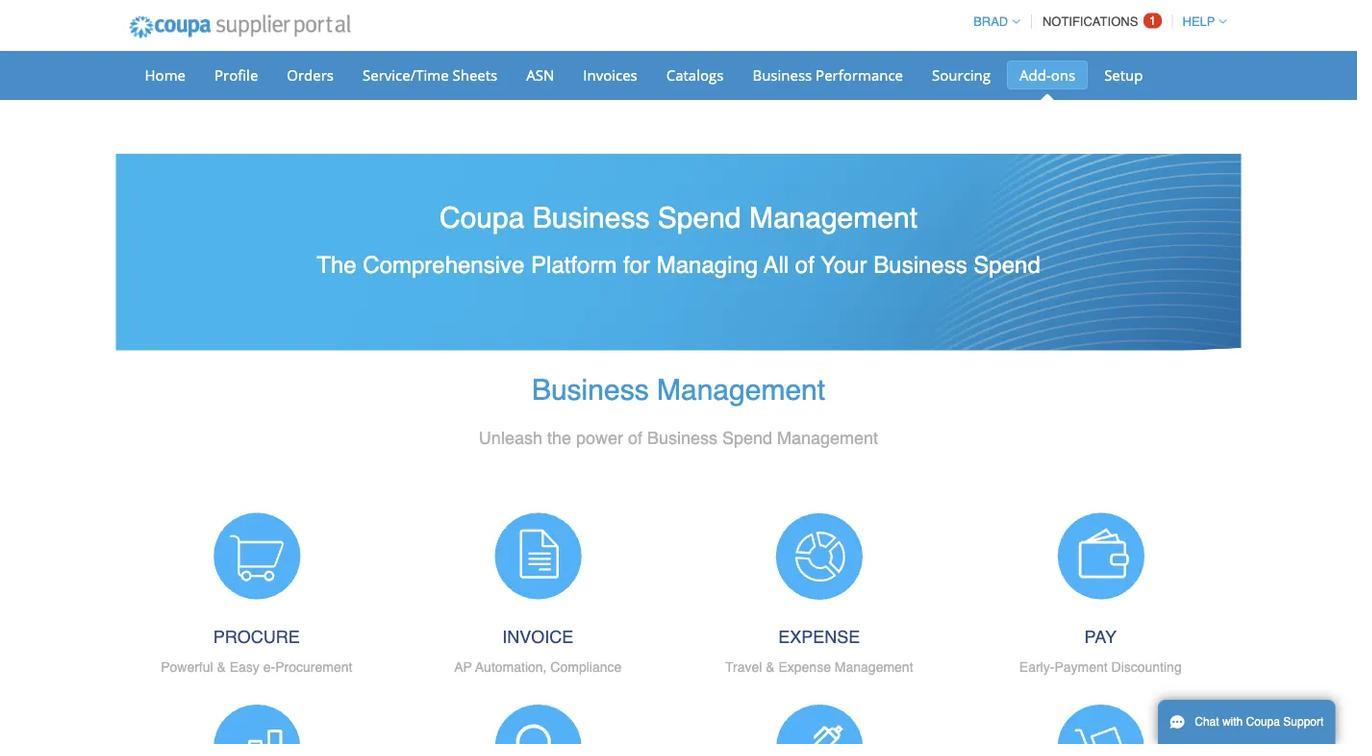 Task type: describe. For each thing, give the bounding box(es) containing it.
powerful
[[161, 659, 213, 675]]

0 horizontal spatial of
[[628, 429, 643, 448]]

ons
[[1051, 65, 1076, 85]]

setup
[[1105, 65, 1144, 85]]

business up platform
[[533, 201, 650, 234]]

catalogs
[[667, 65, 724, 85]]

travel & expense management
[[725, 659, 914, 675]]

sheets
[[453, 65, 498, 85]]

catalogs link
[[654, 61, 737, 89]]

profile link
[[202, 61, 271, 89]]

ap
[[454, 659, 472, 675]]

procurement
[[275, 659, 353, 675]]

compliance
[[551, 659, 622, 675]]

coupa inside button
[[1247, 716, 1281, 729]]

& for procure
[[217, 659, 226, 675]]

notifications
[[1043, 14, 1139, 29]]

help
[[1183, 14, 1216, 29]]

expense
[[779, 659, 831, 675]]

1
[[1150, 13, 1157, 28]]

your
[[821, 252, 868, 279]]

power
[[576, 429, 624, 448]]

brad
[[974, 14, 1009, 29]]

1 vertical spatial spend
[[974, 252, 1041, 279]]

for
[[624, 252, 651, 279]]

chat
[[1195, 716, 1220, 729]]

invoice
[[503, 628, 574, 648]]

all
[[764, 252, 789, 279]]

the
[[317, 252, 357, 279]]

navigation containing notifications 1
[[965, 3, 1227, 40]]

platform
[[531, 252, 617, 279]]

profile
[[215, 65, 258, 85]]

home
[[145, 65, 186, 85]]

sourcing
[[932, 65, 991, 85]]

2 vertical spatial spend
[[723, 429, 773, 448]]

payment
[[1055, 659, 1108, 675]]

early-
[[1020, 659, 1055, 675]]



Task type: locate. For each thing, give the bounding box(es) containing it.
business management
[[532, 374, 826, 407]]

business left performance
[[753, 65, 812, 85]]

business
[[753, 65, 812, 85], [533, 201, 650, 234], [874, 252, 968, 279], [532, 374, 649, 407], [648, 429, 718, 448]]

automation,
[[475, 659, 547, 675]]

unleash the power of business spend management
[[479, 429, 879, 448]]

orders link
[[275, 61, 346, 89]]

coupa
[[440, 201, 525, 234], [1247, 716, 1281, 729]]

&
[[217, 659, 226, 675], [766, 659, 775, 675]]

sourcing link
[[920, 61, 1004, 89]]

performance
[[816, 65, 904, 85]]

procure
[[213, 628, 300, 648]]

asn link
[[514, 61, 567, 89]]

coupa business spend management
[[440, 201, 918, 234]]

support
[[1284, 716, 1324, 729]]

of right all
[[796, 252, 815, 279]]

the
[[547, 429, 572, 448]]

setup link
[[1092, 61, 1156, 89]]

1 horizontal spatial &
[[766, 659, 775, 675]]

add-
[[1020, 65, 1051, 85]]

managing
[[657, 252, 758, 279]]

& right travel
[[766, 659, 775, 675]]

powerful & easy e-procurement
[[161, 659, 353, 675]]

service/time
[[363, 65, 449, 85]]

spend
[[658, 201, 741, 234], [974, 252, 1041, 279], [723, 429, 773, 448]]

2 & from the left
[[766, 659, 775, 675]]

business performance link
[[740, 61, 916, 89]]

coupa right 'with' at the bottom of the page
[[1247, 716, 1281, 729]]

0 vertical spatial spend
[[658, 201, 741, 234]]

& for expense
[[766, 659, 775, 675]]

easy
[[230, 659, 260, 675]]

add-ons link
[[1007, 61, 1088, 89]]

travel
[[725, 659, 762, 675]]

coupa supplier portal image
[[116, 3, 364, 51]]

service/time sheets
[[363, 65, 498, 85]]

e-
[[263, 659, 275, 675]]

business performance
[[753, 65, 904, 85]]

of right power
[[628, 429, 643, 448]]

notifications 1
[[1043, 13, 1157, 29]]

home link
[[132, 61, 198, 89]]

pay
[[1085, 628, 1117, 648]]

expense
[[779, 628, 861, 648]]

business down business management
[[648, 429, 718, 448]]

0 horizontal spatial &
[[217, 659, 226, 675]]

early-payment discounting
[[1020, 659, 1182, 675]]

discounting
[[1112, 659, 1182, 675]]

ap automation, compliance
[[454, 659, 622, 675]]

business right 'your'
[[874, 252, 968, 279]]

brad link
[[965, 14, 1020, 29]]

invoices
[[583, 65, 638, 85]]

add-ons
[[1020, 65, 1076, 85]]

comprehensive
[[363, 252, 525, 279]]

asn
[[527, 65, 555, 85]]

1 horizontal spatial coupa
[[1247, 716, 1281, 729]]

0 vertical spatial coupa
[[440, 201, 525, 234]]

service/time sheets link
[[350, 61, 510, 89]]

0 vertical spatial of
[[796, 252, 815, 279]]

1 vertical spatial of
[[628, 429, 643, 448]]

1 horizontal spatial of
[[796, 252, 815, 279]]

invoices link
[[571, 61, 650, 89]]

management
[[749, 201, 918, 234], [657, 374, 826, 407], [778, 429, 879, 448], [835, 659, 914, 675]]

orders
[[287, 65, 334, 85]]

unleash
[[479, 429, 543, 448]]

0 horizontal spatial coupa
[[440, 201, 525, 234]]

1 & from the left
[[217, 659, 226, 675]]

coupa up comprehensive in the left top of the page
[[440, 201, 525, 234]]

chat with coupa support
[[1195, 716, 1324, 729]]

with
[[1223, 716, 1243, 729]]

of
[[796, 252, 815, 279], [628, 429, 643, 448]]

the comprehensive platform for managing all of your business spend
[[317, 252, 1041, 279]]

& left easy
[[217, 659, 226, 675]]

business up power
[[532, 374, 649, 407]]

help link
[[1174, 14, 1227, 29]]

1 vertical spatial coupa
[[1247, 716, 1281, 729]]

navigation
[[965, 3, 1227, 40]]

chat with coupa support button
[[1159, 701, 1336, 745]]



Task type: vqa. For each thing, say whether or not it's contained in the screenshot.
Add related to Add Competitor
no



